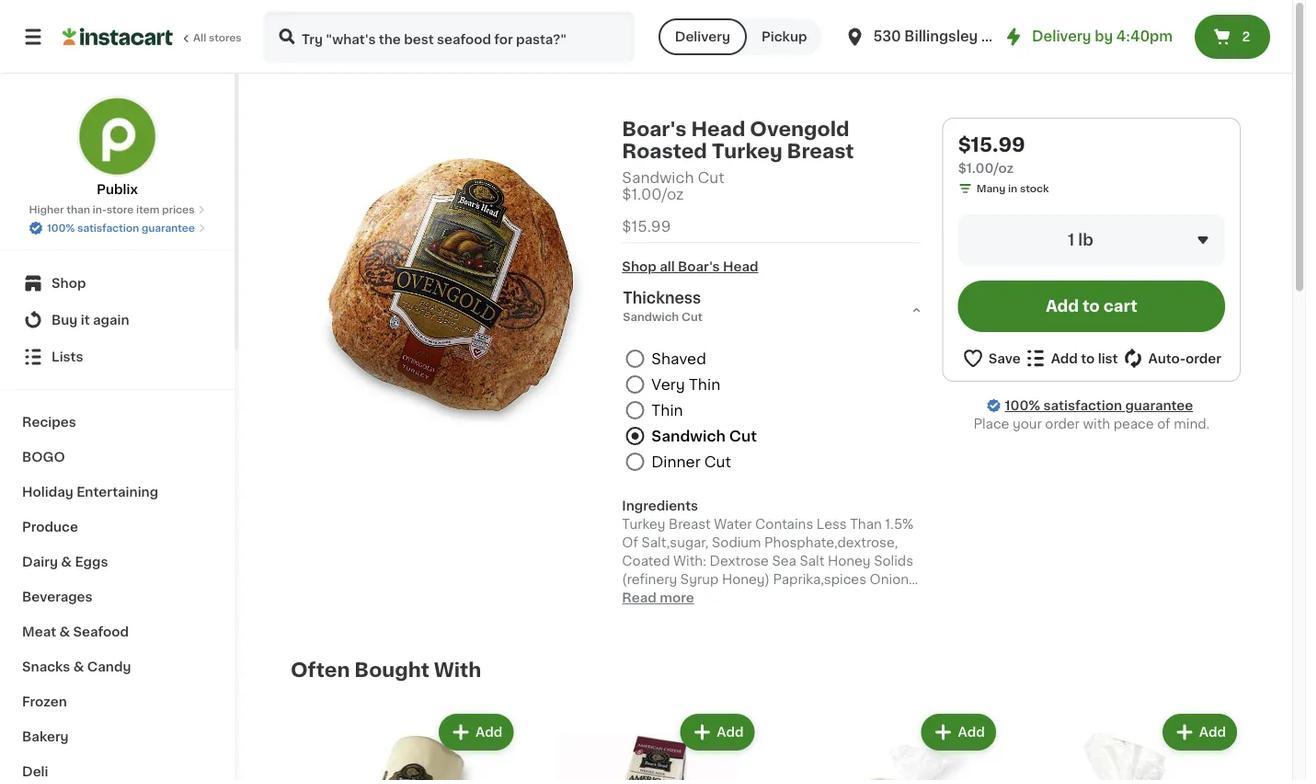 Task type: locate. For each thing, give the bounding box(es) containing it.
sandwich down roasted
[[622, 170, 694, 185]]

0 vertical spatial shop
[[622, 261, 657, 274]]

1 vertical spatial sandwich
[[652, 429, 726, 444]]

extractives
[[820, 592, 892, 605]]

guarantee up of
[[1126, 399, 1194, 412]]

0 horizontal spatial 100% satisfaction guarantee
[[47, 223, 195, 233]]

product group
[[291, 711, 517, 780], [532, 711, 759, 780], [774, 711, 1000, 780], [1015, 711, 1241, 780]]

contains
[[756, 518, 814, 531]]

read more button
[[622, 589, 695, 608]]

0 horizontal spatial satisfaction
[[77, 223, 139, 233]]

turkey breast water contains less than 1.5% of salt,sugar, sodium phosphate,dextrose, coated with: dextrose sea salt honey solids (refinery syrup honey) paprika,spices onion 2% or less of natural flavors, extractives of paprika and turmeric.
[[622, 518, 914, 623]]

& left eggs
[[61, 556, 72, 569]]

& left the candy
[[73, 661, 84, 674]]

1 vertical spatial &
[[59, 626, 70, 639]]

guarantee down prices
[[142, 223, 195, 233]]

0 vertical spatial order
[[1186, 352, 1222, 365]]

many
[[977, 184, 1006, 194]]

satisfaction inside button
[[77, 223, 139, 233]]

peace
[[1114, 418, 1155, 431]]

frozen
[[22, 696, 67, 709]]

delivery left pickup
[[675, 30, 731, 43]]

0 horizontal spatial shop
[[52, 277, 86, 290]]

1 horizontal spatial turkey
[[712, 141, 783, 161]]

2%
[[622, 592, 642, 605]]

delivery left by
[[1033, 30, 1092, 43]]

order left with
[[1046, 418, 1080, 431]]

to left cart
[[1083, 299, 1100, 314]]

0 horizontal spatial order
[[1046, 418, 1080, 431]]

publix link
[[77, 96, 158, 199]]

$15.99 for $15.99 $1.00/oz
[[959, 135, 1026, 154]]

0 horizontal spatial guarantee
[[142, 223, 195, 233]]

$15.99
[[959, 135, 1026, 154], [622, 219, 671, 234]]

0 vertical spatial satisfaction
[[77, 223, 139, 233]]

cut up dinner cut
[[730, 429, 757, 444]]

cut down boar's head ovengold roasted turkey breast
[[698, 170, 725, 185]]

0 vertical spatial $1.00/oz
[[959, 162, 1014, 175]]

bogo
[[22, 451, 65, 464]]

deli link
[[11, 755, 224, 780]]

1 horizontal spatial $1.00/oz
[[959, 162, 1014, 175]]

thin
[[689, 377, 721, 392], [652, 403, 683, 418]]

100% down higher
[[47, 223, 75, 233]]

eggs
[[75, 556, 108, 569]]

delivery button
[[659, 18, 747, 55]]

1 vertical spatial 100%
[[1005, 399, 1041, 412]]

1 vertical spatial order
[[1046, 418, 1080, 431]]

100% satisfaction guarantee down store
[[47, 223, 195, 233]]

order
[[1186, 352, 1222, 365], [1046, 418, 1080, 431]]

thin down very
[[652, 403, 683, 418]]

4 product group from the left
[[1015, 711, 1241, 780]]

guarantee inside button
[[142, 223, 195, 233]]

with
[[434, 660, 482, 680]]

1 horizontal spatial less
[[817, 518, 847, 531]]

thin right very
[[689, 377, 721, 392]]

$1.00/oz
[[959, 162, 1014, 175], [622, 187, 684, 202]]

100%
[[47, 223, 75, 233], [1005, 399, 1041, 412]]

of up "coated"
[[622, 537, 639, 550]]

100% up your
[[1005, 399, 1041, 412]]

sodium
[[712, 537, 762, 550]]

$1.00/oz up many
[[959, 162, 1014, 175]]

530 billingsley road button
[[844, 11, 1019, 63]]

0 vertical spatial guarantee
[[142, 223, 195, 233]]

0 vertical spatial 100%
[[47, 223, 75, 233]]

$15.99 up many
[[959, 135, 1026, 154]]

add button
[[441, 716, 512, 749], [682, 716, 753, 749], [924, 716, 995, 749], [1165, 716, 1236, 749]]

0 vertical spatial sandwich
[[622, 170, 694, 185]]

0 horizontal spatial breast
[[669, 518, 711, 531]]

holiday entertaining link
[[11, 475, 224, 510]]

3 product group from the left
[[774, 711, 1000, 780]]

0 horizontal spatial 100%
[[47, 223, 75, 233]]

1 vertical spatial less
[[664, 592, 695, 605]]

$1.00/oz down roasted
[[622, 187, 684, 202]]

cart
[[1104, 299, 1138, 314]]

1 vertical spatial shop
[[52, 277, 86, 290]]

cut
[[698, 170, 725, 185], [730, 429, 757, 444], [705, 455, 732, 469]]

0 vertical spatial 100% satisfaction guarantee
[[47, 223, 195, 233]]

of
[[622, 537, 639, 550], [698, 592, 714, 605], [896, 592, 912, 605]]

order up mind.
[[1186, 352, 1222, 365]]

0 horizontal spatial turkey
[[622, 518, 666, 531]]

& for meat
[[59, 626, 70, 639]]

100% satisfaction guarantee
[[47, 223, 195, 233], [1005, 399, 1194, 412]]

dinner
[[652, 455, 701, 469]]

of
[[1158, 418, 1171, 431]]

higher
[[29, 205, 64, 215]]

all
[[660, 261, 675, 274]]

sandwich cut $1.00/oz
[[622, 170, 725, 202]]

100% satisfaction guarantee inside button
[[47, 223, 195, 233]]

guarantee
[[142, 223, 195, 233], [1126, 399, 1194, 412]]

1 vertical spatial $15.99
[[622, 219, 671, 234]]

add for first add button from the left
[[476, 726, 503, 739]]

1 horizontal spatial guarantee
[[1126, 399, 1194, 412]]

boar's
[[678, 261, 720, 274]]

pickup
[[762, 30, 807, 43]]

roasted
[[622, 141, 708, 161]]

& right meat
[[59, 626, 70, 639]]

sandwich up dinner cut
[[652, 429, 726, 444]]

to left list
[[1082, 352, 1095, 365]]

auto-
[[1149, 352, 1186, 365]]

delivery
[[1033, 30, 1092, 43], [675, 30, 731, 43]]

1 vertical spatial 100% satisfaction guarantee
[[1005, 399, 1194, 412]]

0 horizontal spatial $15.99
[[622, 219, 671, 234]]

1 vertical spatial breast
[[669, 518, 711, 531]]

1 horizontal spatial order
[[1186, 352, 1222, 365]]

0 vertical spatial cut
[[698, 170, 725, 185]]

many in stock
[[977, 184, 1050, 194]]

to inside add to cart button
[[1083, 299, 1100, 314]]

1 vertical spatial satisfaction
[[1044, 399, 1123, 412]]

0 vertical spatial less
[[817, 518, 847, 531]]

ovengold
[[750, 119, 850, 139]]

1 vertical spatial to
[[1082, 352, 1095, 365]]

turkey
[[712, 141, 783, 161], [622, 518, 666, 531]]

delivery by 4:40pm link
[[1003, 26, 1173, 48]]

holiday entertaining
[[22, 486, 158, 499]]

1 horizontal spatial satisfaction
[[1044, 399, 1123, 412]]

2 product group from the left
[[532, 711, 759, 780]]

head
[[723, 261, 759, 274]]

0 vertical spatial $15.99
[[959, 135, 1026, 154]]

paprika
[[622, 610, 670, 623]]

head
[[692, 119, 746, 139]]

1 vertical spatial turkey
[[622, 518, 666, 531]]

less up and
[[664, 592, 695, 605]]

0 horizontal spatial less
[[664, 592, 695, 605]]

0 vertical spatial &
[[61, 556, 72, 569]]

satisfaction inside 'link'
[[1044, 399, 1123, 412]]

seafood
[[73, 626, 129, 639]]

1 horizontal spatial thin
[[689, 377, 721, 392]]

breast down ovengold
[[787, 141, 855, 161]]

0 horizontal spatial delivery
[[675, 30, 731, 43]]

to inside add to list button
[[1082, 352, 1095, 365]]

buy it again link
[[11, 302, 224, 339]]

0 vertical spatial thin
[[689, 377, 721, 392]]

satisfaction down higher than in-store item prices
[[77, 223, 139, 233]]

530 billingsley road
[[874, 30, 1019, 43]]

delivery for delivery by 4:40pm
[[1033, 30, 1092, 43]]

breast up salt,sugar,
[[669, 518, 711, 531]]

2 vertical spatial &
[[73, 661, 84, 674]]

stores
[[209, 33, 242, 43]]

0 horizontal spatial of
[[622, 537, 639, 550]]

breast
[[787, 141, 855, 161], [669, 518, 711, 531]]

1 vertical spatial cut
[[730, 429, 757, 444]]

delivery inside button
[[675, 30, 731, 43]]

2 add button from the left
[[682, 716, 753, 749]]

cut inside the sandwich cut $1.00/oz
[[698, 170, 725, 185]]

1 horizontal spatial $15.99
[[959, 135, 1026, 154]]

turkey down head
[[712, 141, 783, 161]]

100% satisfaction guarantee up with
[[1005, 399, 1194, 412]]

auto-order button
[[1122, 347, 1222, 370]]

produce
[[22, 521, 78, 534]]

less up phosphate,dextrose,
[[817, 518, 847, 531]]

1 vertical spatial $1.00/oz
[[622, 187, 684, 202]]

buy it again
[[52, 314, 129, 327]]

coated
[[622, 555, 670, 568]]

& inside 'link'
[[73, 661, 84, 674]]

turkey down ingredients
[[622, 518, 666, 531]]

add inside add to cart button
[[1046, 299, 1080, 314]]

shop up buy
[[52, 277, 86, 290]]

satisfaction up place your order with peace of mind.
[[1044, 399, 1123, 412]]

entertaining
[[77, 486, 158, 499]]

sandwich for sandwich cut
[[652, 429, 726, 444]]

frozen link
[[11, 685, 224, 720]]

2 vertical spatial cut
[[705, 455, 732, 469]]

ingredients
[[622, 500, 699, 513]]

4 add button from the left
[[1165, 716, 1236, 749]]

boar's head ovengold roasted turkey breast image
[[306, 133, 600, 427]]

0 horizontal spatial thin
[[652, 403, 683, 418]]

phosphate,dextrose,
[[765, 537, 898, 550]]

$1.00/oz inside the $15.99 $1.00/oz
[[959, 162, 1014, 175]]

1 horizontal spatial shop
[[622, 261, 657, 274]]

cut down sandwich cut
[[705, 455, 732, 469]]

1 vertical spatial guarantee
[[1126, 399, 1194, 412]]

1
[[1068, 232, 1075, 248]]

Search field
[[265, 13, 633, 61]]

delivery for delivery
[[675, 30, 731, 43]]

bakery
[[22, 731, 69, 744]]

0 vertical spatial to
[[1083, 299, 1100, 314]]

1 horizontal spatial delivery
[[1033, 30, 1092, 43]]

1 horizontal spatial breast
[[787, 141, 855, 161]]

0 horizontal spatial $1.00/oz
[[622, 187, 684, 202]]

1 horizontal spatial 100%
[[1005, 399, 1041, 412]]

breast inside turkey breast water contains less than 1.5% of salt,sugar, sodium phosphate,dextrose, coated with: dextrose sea salt honey solids (refinery syrup honey) paprika,spices onion 2% or less of natural flavors, extractives of paprika and turmeric.
[[669, 518, 711, 531]]

sandwich inside the sandwich cut $1.00/oz
[[622, 170, 694, 185]]

add for fourth add button
[[1200, 726, 1227, 739]]

shop left all
[[622, 261, 657, 274]]

0 vertical spatial breast
[[787, 141, 855, 161]]

None search field
[[263, 11, 635, 63]]

of down onion
[[896, 592, 912, 605]]

paprika,spices
[[774, 574, 867, 586]]

1 product group from the left
[[291, 711, 517, 780]]

buy
[[52, 314, 78, 327]]

honey)
[[722, 574, 770, 586]]

shop for shop
[[52, 277, 86, 290]]

of down the 'syrup'
[[698, 592, 714, 605]]

candy
[[87, 661, 131, 674]]

$15.99 up all
[[622, 219, 671, 234]]

and
[[673, 610, 699, 623]]

bought
[[355, 660, 430, 680]]

1 vertical spatial thin
[[652, 403, 683, 418]]

100% inside button
[[47, 223, 75, 233]]

0 vertical spatial turkey
[[712, 141, 783, 161]]



Task type: vqa. For each thing, say whether or not it's contained in the screenshot.
the results
no



Task type: describe. For each thing, give the bounding box(es) containing it.
item
[[136, 205, 160, 215]]

& for snacks
[[73, 661, 84, 674]]

100% inside 'link'
[[1005, 399, 1041, 412]]

530
[[874, 30, 902, 43]]

turmeric.
[[702, 610, 763, 623]]

instacart logo image
[[63, 26, 173, 48]]

read more
[[622, 592, 695, 605]]

shop link
[[11, 265, 224, 302]]

your
[[1013, 418, 1042, 431]]

100% satisfaction guarantee link
[[1005, 397, 1194, 415]]

list
[[1099, 352, 1119, 365]]

save
[[989, 352, 1021, 365]]

cut for dinner cut
[[705, 455, 732, 469]]

100% satisfaction guarantee button
[[29, 217, 206, 236]]

breast inside boar's head ovengold roasted turkey breast
[[787, 141, 855, 161]]

mind.
[[1174, 418, 1210, 431]]

all stores
[[193, 33, 242, 43]]

place
[[974, 418, 1010, 431]]

billingsley
[[905, 30, 978, 43]]

dinner cut
[[652, 455, 732, 469]]

(refinery
[[622, 574, 678, 586]]

add for 2nd add button
[[717, 726, 744, 739]]

very thin
[[652, 377, 721, 392]]

add for 3rd add button from the left
[[959, 726, 985, 739]]

bogo link
[[11, 440, 224, 475]]

dextrose
[[710, 555, 769, 568]]

publix
[[97, 183, 138, 196]]

snacks & candy link
[[11, 650, 224, 685]]

guarantee inside 'link'
[[1126, 399, 1194, 412]]

syrup
[[681, 574, 719, 586]]

dairy & eggs
[[22, 556, 108, 569]]

turkey inside boar's head ovengold roasted turkey breast
[[712, 141, 783, 161]]

$15.99 for $15.99
[[622, 219, 671, 234]]

to for list
[[1082, 352, 1095, 365]]

turkey inside turkey breast water contains less than 1.5% of salt,sugar, sodium phosphate,dextrose, coated with: dextrose sea salt honey solids (refinery syrup honey) paprika,spices onion 2% or less of natural flavors, extractives of paprika and turmeric.
[[622, 518, 666, 531]]

in
[[1009, 184, 1018, 194]]

than
[[67, 205, 90, 215]]

produce link
[[11, 510, 224, 545]]

cut for sandwich cut
[[730, 429, 757, 444]]

dairy & eggs link
[[11, 545, 224, 580]]

shop all boar's head
[[622, 261, 759, 274]]

shaved
[[652, 352, 707, 366]]

3 add button from the left
[[924, 716, 995, 749]]

& for dairy
[[61, 556, 72, 569]]

add inside add to list button
[[1052, 352, 1078, 365]]

to for cart
[[1083, 299, 1100, 314]]

honey
[[828, 555, 871, 568]]

add to list button
[[1025, 347, 1119, 370]]

1 add button from the left
[[441, 716, 512, 749]]

2 button
[[1195, 15, 1271, 59]]

lists
[[52, 351, 83, 364]]

holiday
[[22, 486, 73, 499]]

than
[[851, 518, 882, 531]]

store
[[107, 205, 134, 215]]

1 horizontal spatial 100% satisfaction guarantee
[[1005, 399, 1194, 412]]

higher than in-store item prices link
[[29, 202, 206, 217]]

solids
[[874, 555, 914, 568]]

$15.99 $1.00/oz
[[959, 135, 1026, 175]]

salt,sugar,
[[642, 537, 709, 550]]

dairy
[[22, 556, 58, 569]]

water
[[714, 518, 752, 531]]

sandwich for sandwich cut $1.00/oz
[[622, 170, 694, 185]]

2 horizontal spatial of
[[896, 592, 912, 605]]

publix logo image
[[77, 96, 158, 177]]

beverages link
[[11, 580, 224, 615]]

meat & seafood link
[[11, 615, 224, 650]]

delivery by 4:40pm
[[1033, 30, 1173, 43]]

road
[[982, 30, 1019, 43]]

deli
[[22, 766, 48, 779]]

order inside "button"
[[1186, 352, 1222, 365]]

beverages
[[22, 591, 93, 604]]

service type group
[[659, 18, 822, 55]]

again
[[93, 314, 129, 327]]

read
[[622, 592, 657, 605]]

$1.00/oz inside the sandwich cut $1.00/oz
[[622, 187, 684, 202]]

boar's
[[622, 119, 687, 139]]

shop for shop all boar's head
[[622, 261, 657, 274]]

sandwich cut
[[652, 429, 757, 444]]

1 lb
[[1068, 232, 1094, 248]]

cut for sandwich cut $1.00/oz
[[698, 170, 725, 185]]

add to cart button
[[959, 281, 1226, 332]]

4:40pm
[[1117, 30, 1173, 43]]

very
[[652, 377, 686, 392]]

or
[[645, 592, 661, 605]]

bakery link
[[11, 720, 224, 755]]

it
[[81, 314, 90, 327]]

flavors,
[[767, 592, 817, 605]]

1 lb field
[[959, 214, 1226, 266]]

with
[[1084, 418, 1111, 431]]

often
[[291, 660, 350, 680]]

pickup button
[[747, 18, 822, 55]]

lb
[[1079, 232, 1094, 248]]

by
[[1095, 30, 1114, 43]]

with:
[[674, 555, 707, 568]]

snacks
[[22, 661, 70, 674]]

ingredients button
[[622, 497, 921, 516]]

lists link
[[11, 339, 224, 375]]

place your order with peace of mind.
[[974, 418, 1210, 431]]

1 horizontal spatial of
[[698, 592, 714, 605]]

boar's head ovengold roasted turkey breast
[[622, 119, 855, 161]]

often bought with
[[291, 660, 482, 680]]

auto-order
[[1149, 352, 1222, 365]]

stock
[[1021, 184, 1050, 194]]

recipes link
[[11, 405, 224, 440]]



